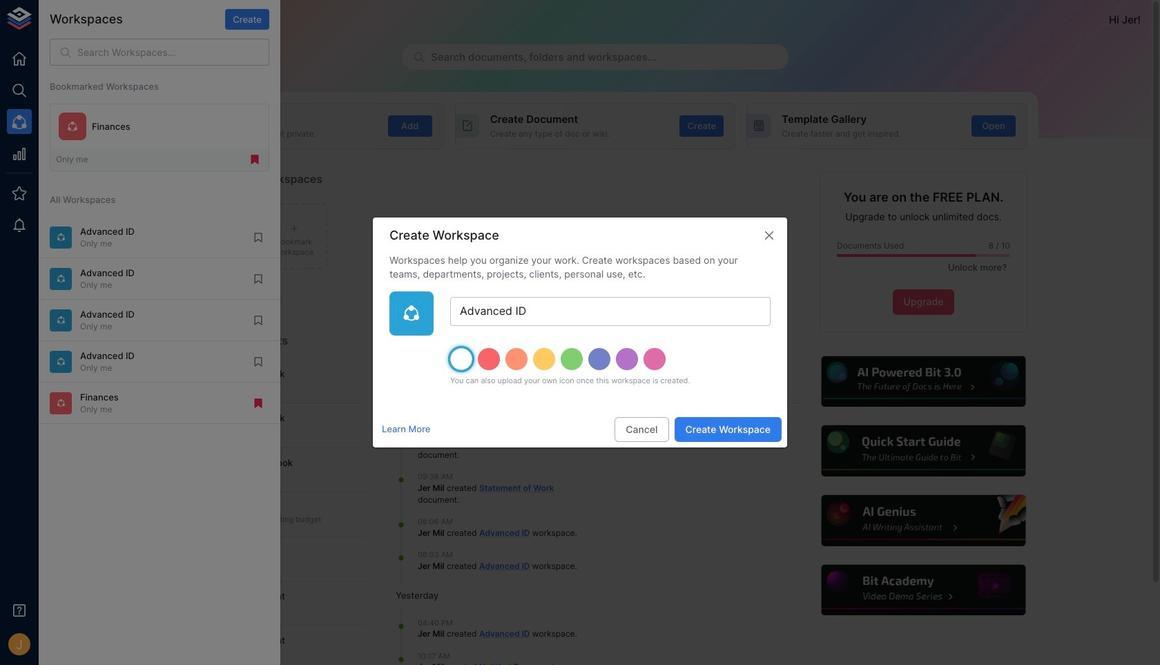 Task type: locate. For each thing, give the bounding box(es) containing it.
1 vertical spatial bookmark image
[[252, 356, 265, 368]]

bookmark image
[[252, 273, 265, 285], [252, 356, 265, 368]]

help image
[[820, 354, 1028, 409], [820, 424, 1028, 479], [820, 494, 1028, 548], [820, 563, 1028, 618]]

1 vertical spatial bookmark image
[[252, 314, 265, 327]]

3 help image from the top
[[820, 494, 1028, 548]]

dialog
[[373, 218, 788, 448]]

0 vertical spatial bookmark image
[[252, 273, 265, 285]]

0 vertical spatial remove bookmark image
[[249, 154, 261, 166]]

1 bookmark image from the top
[[252, 273, 265, 285]]

1 vertical spatial remove bookmark image
[[252, 397, 265, 410]]

remove bookmark image
[[249, 154, 261, 166], [252, 397, 265, 410]]

0 vertical spatial bookmark image
[[252, 231, 265, 244]]

bookmark image
[[252, 231, 265, 244], [252, 314, 265, 327]]

2 help image from the top
[[820, 424, 1028, 479]]



Task type: vqa. For each thing, say whether or not it's contained in the screenshot.
second help "Image" from the bottom of the page
yes



Task type: describe. For each thing, give the bounding box(es) containing it.
2 bookmark image from the top
[[252, 356, 265, 368]]

4 help image from the top
[[820, 563, 1028, 618]]

Search Workspaces... text field
[[77, 39, 270, 66]]

2 bookmark image from the top
[[252, 314, 265, 327]]

1 help image from the top
[[820, 354, 1028, 409]]

1 bookmark image from the top
[[252, 231, 265, 244]]

Marketing Team, Project X, Personal, etc. text field
[[451, 297, 771, 326]]



